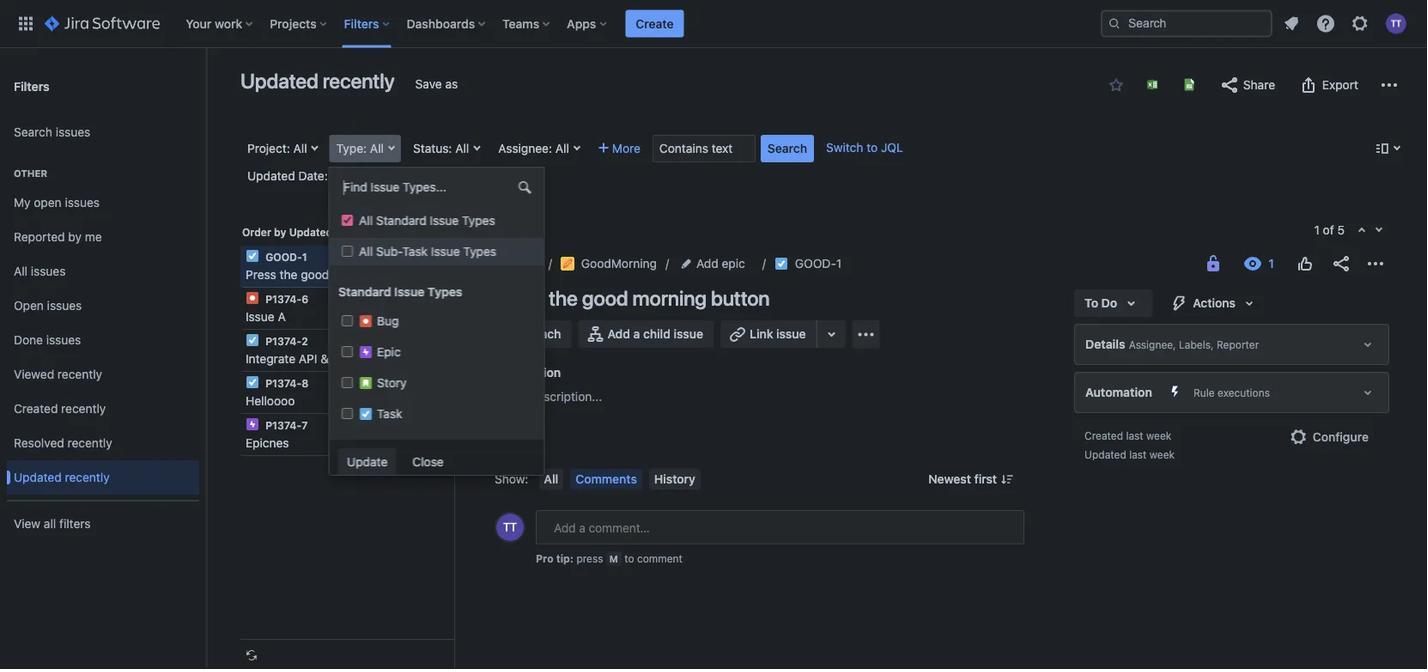 Task type: describe. For each thing, give the bounding box(es) containing it.
search issues link
[[7, 115, 199, 149]]

me
[[85, 230, 102, 244]]

1 of 5
[[1315, 223, 1345, 237]]

add epic button
[[678, 253, 751, 274]]

actions button
[[1159, 289, 1270, 317]]

issues for all issues
[[31, 264, 66, 278]]

show:
[[495, 472, 529, 486]]

view all filters link
[[7, 507, 199, 541]]

sidebar navigation image
[[187, 69, 225, 103]]

created last week updated last week
[[1085, 430, 1175, 460]]

type:
[[336, 141, 367, 155]]

actions image
[[1366, 253, 1386, 274]]

small image
[[1110, 78, 1124, 92]]

newest first image
[[1001, 472, 1015, 486]]

viewed
[[14, 367, 54, 381]]

add app image
[[856, 324, 877, 345]]

newest first button
[[919, 469, 1025, 490]]

your work button
[[181, 10, 260, 37]]

updated date:
[[247, 169, 328, 183]]

switch to jql link
[[826, 140, 904, 155]]

1 vertical spatial press the good morning button
[[495, 286, 770, 310]]

your work
[[186, 16, 242, 30]]

order by updated link
[[241, 222, 350, 242]]

1 horizontal spatial morning
[[633, 286, 707, 310]]

standard issue types element
[[330, 308, 544, 430]]

not available - this is the first issue image
[[1356, 224, 1369, 238]]

date:
[[299, 169, 328, 183]]

updated recently link
[[7, 460, 199, 495]]

a for child
[[634, 327, 640, 341]]

issue inside tooltip
[[450, 271, 474, 282]]

appswitcher icon image
[[15, 13, 36, 34]]

recently for created recently link
[[61, 402, 106, 416]]

press
[[577, 552, 603, 564]]

issues for search issues
[[56, 125, 90, 139]]

activity
[[495, 448, 539, 462]]

my open issues
[[14, 196, 100, 210]]

1 vertical spatial the
[[549, 286, 578, 310]]

projects for "projects" popup button
[[270, 16, 317, 30]]

Search field
[[1101, 10, 1273, 37]]

p1374-7
[[263, 419, 308, 431]]

create button
[[626, 10, 684, 37]]

description...
[[530, 390, 602, 404]]

updated date: button
[[241, 162, 454, 190]]

all sub-task issue types inside tooltip
[[390, 271, 505, 282]]

0 vertical spatial standard
[[376, 213, 426, 228]]

goodmorning link
[[561, 253, 657, 274]]

0 vertical spatial button
[[381, 268, 418, 282]]

apps
[[567, 16, 596, 30]]

search issues
[[14, 125, 90, 139]]

issue inside add a child issue button
[[674, 327, 704, 341]]

updated left small icon
[[289, 226, 333, 238]]

banner containing your work
[[0, 0, 1428, 48]]

assignee,
[[1129, 338, 1177, 350]]

updated down "projects" popup button
[[241, 69, 318, 93]]

created for created recently
[[14, 402, 58, 416]]

reporter
[[1217, 338, 1260, 350]]

recently for resolved recently link
[[67, 436, 112, 450]]

add for add a child issue
[[608, 327, 630, 341]]

1 vertical spatial last
[[1130, 448, 1147, 460]]

description
[[495, 366, 561, 380]]

p1374-8
[[263, 377, 309, 389]]

more button
[[592, 135, 648, 162]]

add epic
[[697, 256, 745, 271]]

dashboards button
[[402, 10, 492, 37]]

1 vertical spatial filters
[[14, 79, 50, 93]]

other group
[[7, 149, 199, 500]]

task image for helloooo
[[246, 375, 259, 389]]

goodmorning
[[581, 256, 657, 271]]

default image
[[518, 180, 531, 194]]

p1374- for issue a
[[266, 293, 302, 305]]

types down all standard issue types
[[427, 285, 462, 299]]

0 vertical spatial press
[[246, 268, 276, 282]]

good-1 link
[[795, 253, 842, 274]]

done issues
[[14, 333, 81, 347]]

filters
[[59, 517, 91, 531]]

done
[[14, 333, 43, 347]]

a
[[278, 310, 286, 324]]

search for search
[[768, 141, 808, 155]]

reported by me
[[14, 230, 102, 244]]

0 vertical spatial morning
[[333, 268, 378, 282]]

reported
[[14, 230, 65, 244]]

order
[[242, 226, 271, 238]]

newest first
[[929, 472, 997, 486]]

projects for projects link
[[495, 256, 540, 271]]

0 horizontal spatial press the good morning button
[[246, 268, 418, 282]]

&
[[321, 352, 329, 366]]

link issue button
[[721, 320, 818, 348]]

integrate api & sdk
[[246, 352, 356, 366]]

add for add a description...
[[495, 390, 517, 404]]

0 vertical spatial good
[[301, 268, 329, 282]]

tip:
[[556, 552, 574, 564]]

0 vertical spatial last
[[1127, 430, 1144, 442]]

order by updated
[[242, 226, 333, 238]]

to do
[[1085, 296, 1118, 310]]

rule
[[1194, 387, 1215, 399]]

issue up bug
[[394, 285, 424, 299]]

as
[[445, 77, 458, 91]]

comment
[[637, 552, 683, 564]]

vote options: no one has voted for this issue yet. image
[[1295, 253, 1316, 274]]

executions
[[1218, 387, 1270, 399]]

dashboards
[[407, 16, 475, 30]]

done issues link
[[7, 323, 199, 357]]

all issues
[[14, 264, 66, 278]]

updated inside created last week updated last week
[[1085, 448, 1127, 460]]

share image
[[1331, 253, 1352, 274]]

copy link to issue image
[[839, 256, 852, 270]]

1 vertical spatial button
[[711, 286, 770, 310]]

issue down find issue types... "field"
[[429, 213, 458, 228]]

created recently link
[[7, 392, 199, 426]]

0 horizontal spatial sub-
[[376, 244, 402, 259]]

open issues
[[14, 299, 82, 313]]

types down find issue types... "field"
[[462, 213, 495, 228]]

notifications image
[[1282, 13, 1302, 34]]

created for created last week updated last week
[[1085, 430, 1124, 442]]

more
[[612, 141, 641, 155]]

close link
[[404, 449, 452, 477]]

project: all
[[247, 141, 307, 155]]

child
[[643, 327, 671, 341]]

to do button
[[1075, 289, 1152, 317]]

created recently
[[14, 402, 106, 416]]

details assignee, labels, reporter
[[1086, 337, 1260, 351]]

by for reported
[[68, 230, 82, 244]]

configure
[[1313, 430, 1369, 444]]

view all filters
[[14, 517, 91, 531]]

share link
[[1211, 71, 1284, 99]]

1 horizontal spatial good-1
[[795, 256, 842, 271]]

task image
[[246, 333, 259, 347]]

search image
[[1108, 17, 1122, 30]]

switch to jql
[[826, 140, 904, 155]]

0 horizontal spatial good-1
[[263, 251, 307, 263]]

search button
[[761, 135, 814, 162]]

export
[[1323, 78, 1359, 92]]

all issues link
[[7, 254, 199, 289]]

updated recently inside "other" group
[[14, 470, 110, 485]]

updated inside dropdown button
[[247, 169, 295, 183]]

p1374-6
[[263, 293, 309, 305]]

1 vertical spatial good
[[582, 286, 628, 310]]

all sub-task issue types tooltip
[[378, 260, 517, 293]]

0 vertical spatial week
[[1147, 430, 1172, 442]]

all inside button
[[544, 472, 559, 486]]

0 horizontal spatial 1
[[302, 251, 307, 263]]

1 vertical spatial press
[[495, 286, 545, 310]]

automation
[[1086, 385, 1153, 399]]

recently down filters popup button
[[323, 69, 395, 93]]

attach button
[[495, 320, 572, 348]]

projects link
[[495, 253, 540, 274]]

2
[[302, 335, 308, 347]]



Task type: locate. For each thing, give the bounding box(es) containing it.
add down description
[[495, 390, 517, 404]]

search inside search button
[[768, 141, 808, 155]]

automation element
[[1075, 372, 1390, 413]]

export button
[[1290, 71, 1368, 99]]

1 horizontal spatial a
[[634, 327, 640, 341]]

0 horizontal spatial search
[[14, 125, 52, 139]]

1 horizontal spatial filters
[[344, 16, 379, 30]]

1 vertical spatial task
[[426, 271, 447, 282]]

menu bar containing all
[[536, 469, 704, 490]]

0 horizontal spatial projects
[[270, 16, 317, 30]]

1 vertical spatial standard
[[338, 285, 391, 299]]

task image
[[246, 249, 259, 263], [775, 257, 788, 271], [246, 375, 259, 389]]

settings image
[[1350, 13, 1371, 34]]

button up standard issue types
[[381, 268, 418, 282]]

epicnes
[[246, 436, 289, 450]]

comments
[[576, 472, 637, 486]]

updated down automation
[[1085, 448, 1127, 460]]

1 vertical spatial all sub-task issue types
[[390, 271, 505, 282]]

task down all standard issue types
[[402, 244, 427, 259]]

p1374- up helloooo
[[266, 377, 302, 389]]

the
[[280, 268, 298, 282], [549, 286, 578, 310]]

p1374- for epicnes
[[266, 419, 302, 431]]

goodmorning image
[[561, 257, 574, 271]]

work
[[215, 16, 242, 30]]

recently inside resolved recently link
[[67, 436, 112, 450]]

2 vertical spatial add
[[495, 390, 517, 404]]

issues inside "link"
[[31, 264, 66, 278]]

epic image
[[246, 417, 259, 431]]

1 vertical spatial search
[[768, 141, 808, 155]]

morning down small icon
[[333, 268, 378, 282]]

viewed recently
[[14, 367, 102, 381]]

0 vertical spatial filters
[[344, 16, 379, 30]]

3 p1374- from the top
[[266, 377, 302, 389]]

1 horizontal spatial issue
[[777, 327, 806, 341]]

rule executions
[[1194, 387, 1270, 399]]

m
[[610, 553, 618, 564]]

recently up created recently
[[57, 367, 102, 381]]

1 issue from the left
[[674, 327, 704, 341]]

projects inside popup button
[[270, 16, 317, 30]]

1 vertical spatial created
[[1085, 430, 1124, 442]]

task down story
[[377, 407, 402, 421]]

to right m
[[625, 552, 634, 564]]

0 vertical spatial search
[[14, 125, 52, 139]]

issues for done issues
[[46, 333, 81, 347]]

recently down created recently link
[[67, 436, 112, 450]]

updated recently
[[241, 69, 395, 93], [14, 470, 110, 485]]

recently inside viewed recently link
[[57, 367, 102, 381]]

issue
[[429, 213, 458, 228], [431, 244, 460, 259], [450, 271, 474, 282], [394, 285, 424, 299], [246, 310, 275, 324]]

add a child issue
[[608, 327, 704, 341]]

all inside tooltip
[[390, 271, 401, 282]]

assignee: all
[[498, 141, 569, 155]]

0 horizontal spatial filters
[[14, 79, 50, 93]]

0 vertical spatial a
[[634, 327, 640, 341]]

2 horizontal spatial 1
[[1315, 223, 1320, 237]]

share
[[1244, 78, 1276, 92]]

0 horizontal spatial button
[[381, 268, 418, 282]]

press the good morning button down "goodmorning"
[[495, 286, 770, 310]]

button down epic
[[711, 286, 770, 310]]

1 horizontal spatial created
[[1085, 430, 1124, 442]]

link web pages and more image
[[822, 324, 842, 344]]

task image for press the good morning button
[[246, 249, 259, 263]]

help image
[[1316, 13, 1337, 34]]

types up attach button
[[477, 271, 505, 282]]

week
[[1147, 430, 1172, 442], [1150, 448, 1175, 460]]

to
[[1085, 296, 1099, 310]]

0 horizontal spatial good-
[[266, 251, 302, 263]]

1 vertical spatial to
[[625, 552, 634, 564]]

1 vertical spatial add
[[608, 327, 630, 341]]

filters right "projects" popup button
[[344, 16, 379, 30]]

updated down project:
[[247, 169, 295, 183]]

issue a
[[246, 310, 286, 324]]

1 horizontal spatial good
[[582, 286, 628, 310]]

1 horizontal spatial add
[[608, 327, 630, 341]]

0 horizontal spatial by
[[68, 230, 82, 244]]

p1374- for helloooo
[[266, 377, 302, 389]]

status:
[[413, 141, 452, 155]]

created
[[14, 402, 58, 416], [1085, 430, 1124, 442]]

your profile and settings image
[[1386, 13, 1407, 34]]

1 vertical spatial sub-
[[404, 271, 426, 282]]

a inside button
[[634, 327, 640, 341]]

0 vertical spatial add
[[697, 256, 719, 271]]

newest
[[929, 472, 971, 486]]

projects
[[270, 16, 317, 30], [495, 256, 540, 271]]

Add a comment… field
[[536, 510, 1025, 545]]

history button
[[649, 469, 701, 490]]

search up other
[[14, 125, 52, 139]]

view
[[14, 517, 40, 531]]

1 horizontal spatial to
[[867, 140, 878, 155]]

task image left good-1 link at the right top
[[775, 257, 788, 271]]

4 p1374- from the top
[[266, 419, 302, 431]]

profile image of terry turtle image
[[497, 514, 524, 541]]

issue inside the "link issue" button
[[777, 327, 806, 341]]

issues for open issues
[[47, 299, 82, 313]]

my open issues link
[[7, 186, 199, 220]]

None checkbox
[[342, 408, 353, 419]]

1 down order by updated link on the top left of the page
[[302, 251, 307, 263]]

0 vertical spatial projects
[[270, 16, 317, 30]]

banner
[[0, 0, 1428, 48]]

1 vertical spatial week
[[1150, 448, 1175, 460]]

good-
[[266, 251, 302, 263], [795, 256, 837, 271]]

press the good morning button up 6
[[246, 268, 418, 282]]

by right order
[[274, 226, 286, 238]]

menu bar
[[536, 469, 704, 490]]

1 horizontal spatial good-
[[795, 256, 837, 271]]

1 up link web pages and more image
[[837, 256, 842, 271]]

2 horizontal spatial add
[[697, 256, 719, 271]]

task image down order
[[246, 249, 259, 263]]

morning up child at left
[[633, 286, 707, 310]]

all sub-task issue types
[[359, 244, 496, 259], [390, 271, 505, 282]]

resolved recently
[[14, 436, 112, 450]]

0 horizontal spatial good
[[301, 268, 329, 282]]

filters
[[344, 16, 379, 30], [14, 79, 50, 93]]

close
[[412, 455, 444, 469]]

jira software image
[[45, 13, 160, 34], [45, 13, 160, 34]]

save
[[415, 77, 442, 91]]

pro tip: press m to comment
[[536, 552, 683, 564]]

0 vertical spatial all sub-task issue types
[[359, 244, 496, 259]]

primary element
[[10, 0, 1101, 48]]

open in google sheets image
[[1183, 78, 1197, 91]]

1 horizontal spatial 1
[[837, 256, 842, 271]]

good up 6
[[301, 268, 329, 282]]

task up standard issue types
[[426, 271, 447, 282]]

jql
[[881, 140, 904, 155]]

recently for updated recently link
[[65, 470, 110, 485]]

by inside 'link'
[[68, 230, 82, 244]]

0 horizontal spatial updated recently
[[14, 470, 110, 485]]

updated recently down "projects" popup button
[[241, 69, 395, 93]]

1 vertical spatial projects
[[495, 256, 540, 271]]

all
[[44, 517, 56, 531]]

1 horizontal spatial by
[[274, 226, 286, 238]]

0 vertical spatial to
[[867, 140, 878, 155]]

add left epic
[[697, 256, 719, 271]]

press
[[246, 268, 276, 282], [495, 286, 545, 310]]

0 horizontal spatial the
[[280, 268, 298, 282]]

6
[[302, 293, 309, 305]]

task inside tooltip
[[426, 271, 447, 282]]

1 horizontal spatial projects
[[495, 256, 540, 271]]

api
[[299, 352, 317, 366]]

press up bug image
[[246, 268, 276, 282]]

all
[[293, 141, 307, 155], [370, 141, 384, 155], [455, 141, 469, 155], [556, 141, 569, 155], [359, 213, 373, 228], [359, 244, 373, 259], [14, 264, 28, 278], [390, 271, 401, 282], [544, 472, 559, 486]]

open
[[34, 196, 62, 210]]

sub-
[[376, 244, 402, 259], [404, 271, 426, 282]]

p1374- up epicnes
[[266, 419, 302, 431]]

1 horizontal spatial the
[[549, 286, 578, 310]]

1 horizontal spatial updated recently
[[241, 69, 395, 93]]

2 issue from the left
[[777, 327, 806, 341]]

created inside created recently link
[[14, 402, 58, 416]]

good- inside good-1 link
[[795, 256, 837, 271]]

add inside dropdown button
[[697, 256, 719, 271]]

all inside "link"
[[14, 264, 28, 278]]

status: all
[[413, 141, 469, 155]]

1 horizontal spatial press the good morning button
[[495, 286, 770, 310]]

standard up bug
[[338, 285, 391, 299]]

your
[[186, 16, 212, 30]]

0 horizontal spatial add
[[495, 390, 517, 404]]

1 vertical spatial a
[[520, 390, 527, 404]]

the down the goodmorning image
[[549, 286, 578, 310]]

5
[[1338, 223, 1345, 237]]

search left switch
[[768, 141, 808, 155]]

save as button
[[407, 70, 467, 98]]

1 horizontal spatial sub-
[[404, 271, 426, 282]]

type: all
[[336, 141, 384, 155]]

story
[[377, 376, 406, 390]]

p1374-
[[266, 293, 302, 305], [266, 335, 302, 347], [266, 377, 302, 389], [266, 419, 302, 431]]

integrate
[[246, 352, 296, 366]]

small image
[[334, 227, 348, 241]]

1 horizontal spatial search
[[768, 141, 808, 155]]

resolved recently link
[[7, 426, 199, 460]]

the up p1374-6
[[280, 268, 298, 282]]

None checkbox
[[342, 215, 353, 226], [342, 246, 353, 257], [342, 315, 353, 326], [342, 346, 353, 357], [342, 377, 353, 388], [342, 215, 353, 226], [342, 246, 353, 257], [342, 315, 353, 326], [342, 346, 353, 357], [342, 377, 353, 388]]

first
[[975, 472, 997, 486]]

0 vertical spatial press the good morning button
[[246, 268, 418, 282]]

2 p1374- from the top
[[266, 335, 302, 347]]

0 vertical spatial created
[[14, 402, 58, 416]]

all sub-task issue types up standard issue types
[[390, 271, 505, 282]]

issue down bug image
[[246, 310, 275, 324]]

a left child at left
[[634, 327, 640, 341]]

bug image
[[246, 291, 259, 305]]

recently down resolved recently link
[[65, 470, 110, 485]]

issue
[[674, 327, 704, 341], [777, 327, 806, 341]]

save as
[[415, 77, 458, 91]]

recently inside updated recently link
[[65, 470, 110, 485]]

0 vertical spatial task
[[402, 244, 427, 259]]

0 horizontal spatial press
[[246, 268, 276, 282]]

0 horizontal spatial a
[[520, 390, 527, 404]]

updated
[[241, 69, 318, 93], [247, 169, 295, 183], [289, 226, 333, 238], [1085, 448, 1127, 460], [14, 470, 62, 485]]

good- left copy link to issue image
[[795, 256, 837, 271]]

configure link
[[1279, 423, 1380, 451]]

good-1 up link web pages and more image
[[795, 256, 842, 271]]

None submit
[[338, 448, 396, 476]]

updated down resolved on the left bottom of the page
[[14, 470, 62, 485]]

good-1 down order by updated
[[263, 251, 307, 263]]

updated recently down resolved recently
[[14, 470, 110, 485]]

0 horizontal spatial created
[[14, 402, 58, 416]]

by left me
[[68, 230, 82, 244]]

recently inside created recently link
[[61, 402, 106, 416]]

link issue
[[750, 327, 806, 341]]

task inside standard issue types element
[[377, 407, 402, 421]]

good-1
[[263, 251, 307, 263], [795, 256, 842, 271]]

actions
[[1193, 296, 1236, 310]]

issue right child at left
[[674, 327, 704, 341]]

p1374- for integrate api & sdk
[[266, 335, 302, 347]]

recently for viewed recently link
[[57, 367, 102, 381]]

add inside button
[[608, 327, 630, 341]]

task
[[402, 244, 427, 259], [426, 271, 447, 282], [377, 407, 402, 421]]

filters inside popup button
[[344, 16, 379, 30]]

0 horizontal spatial morning
[[333, 268, 378, 282]]

sub- inside "all sub-task issue types" tooltip
[[404, 271, 426, 282]]

updated inside "other" group
[[14, 470, 62, 485]]

helloooo
[[246, 394, 295, 408]]

p1374- up integrate
[[266, 335, 302, 347]]

1 vertical spatial updated recently
[[14, 470, 110, 485]]

remove criteria image
[[433, 169, 447, 183]]

issue right link
[[777, 327, 806, 341]]

standard down find issue types... "field"
[[376, 213, 426, 228]]

history
[[654, 472, 696, 486]]

open issues link
[[7, 289, 199, 323]]

0 horizontal spatial to
[[625, 552, 634, 564]]

issue left projects link
[[450, 271, 474, 282]]

created down viewed
[[14, 402, 58, 416]]

types inside tooltip
[[477, 271, 505, 282]]

to left jql
[[867, 140, 878, 155]]

open in microsoft excel image
[[1146, 78, 1160, 91]]

add for add epic
[[697, 256, 719, 271]]

1 p1374- from the top
[[266, 293, 302, 305]]

standard issue types
[[338, 285, 462, 299]]

created down automation
[[1085, 430, 1124, 442]]

1 left the of at the right top of page
[[1315, 223, 1320, 237]]

switch
[[826, 140, 864, 155]]

press down projects link
[[495, 286, 545, 310]]

standard
[[376, 213, 426, 228], [338, 285, 391, 299]]

2 vertical spatial task
[[377, 407, 402, 421]]

epic
[[377, 345, 400, 359]]

by for order
[[274, 226, 286, 238]]

p1374- up a on the left of the page
[[266, 293, 302, 305]]

search
[[14, 125, 52, 139], [768, 141, 808, 155]]

task image up helloooo
[[246, 375, 259, 389]]

sdk
[[332, 352, 356, 366]]

details element
[[1075, 324, 1390, 365]]

1 horizontal spatial press
[[495, 286, 545, 310]]

types up "all sub-task issue types" tooltip
[[463, 244, 496, 259]]

recently down viewed recently link
[[61, 402, 106, 416]]

1 horizontal spatial button
[[711, 286, 770, 310]]

0 vertical spatial the
[[280, 268, 298, 282]]

none checkbox inside standard issue types element
[[342, 408, 353, 419]]

0 vertical spatial updated recently
[[241, 69, 395, 93]]

a for description...
[[520, 390, 527, 404]]

created inside created last week updated last week
[[1085, 430, 1124, 442]]

labels,
[[1179, 338, 1214, 350]]

add a description...
[[495, 390, 602, 404]]

good down goodmorning link
[[582, 286, 628, 310]]

projects left the goodmorning image
[[495, 256, 540, 271]]

all sub-task issue types down all standard issue types
[[359, 244, 496, 259]]

Find Issue Types... field
[[338, 175, 536, 199]]

0 vertical spatial sub-
[[376, 244, 402, 259]]

other
[[14, 168, 47, 179]]

issue up "all sub-task issue types" tooltip
[[431, 244, 460, 259]]

add left child at left
[[608, 327, 630, 341]]

0 horizontal spatial issue
[[674, 327, 704, 341]]

7
[[302, 419, 308, 431]]

1 vertical spatial morning
[[633, 286, 707, 310]]

8
[[302, 377, 309, 389]]

resolved
[[14, 436, 64, 450]]

good- down order by updated
[[266, 251, 302, 263]]

1
[[1315, 223, 1320, 237], [302, 251, 307, 263], [837, 256, 842, 271]]

all standard issue types
[[359, 213, 495, 228]]

a down description
[[520, 390, 527, 404]]

next issue 'p1374-6' ( type 'j' ) image
[[1373, 223, 1386, 237]]

filters up search issues on the left of the page
[[14, 79, 50, 93]]

search for search issues
[[14, 125, 52, 139]]

Search issues using keywords text field
[[653, 135, 756, 162]]

my
[[14, 196, 31, 210]]

projects right work
[[270, 16, 317, 30]]



Task type: vqa. For each thing, say whether or not it's contained in the screenshot.
Automation
yes



